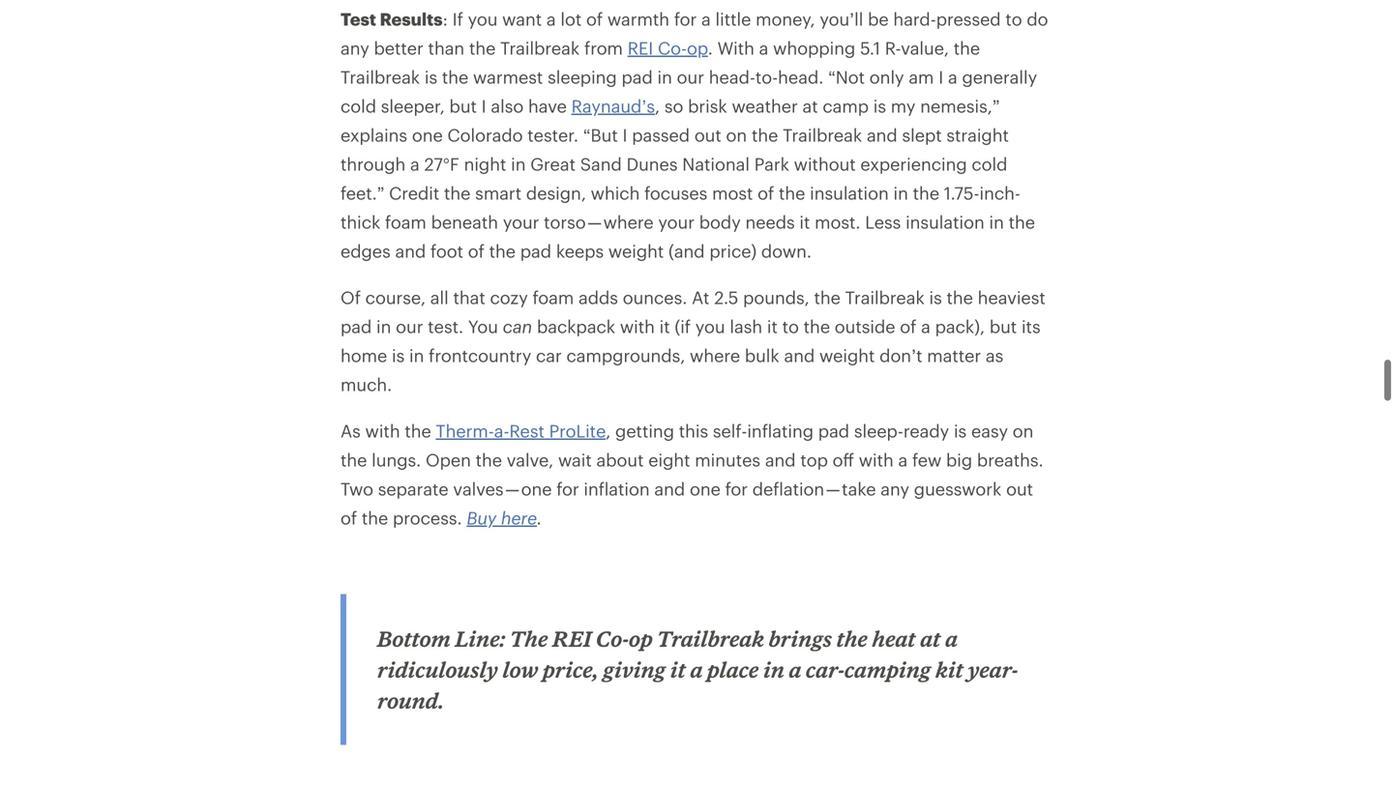 Task type: vqa. For each thing, say whether or not it's contained in the screenshot.
The More
no



Task type: locate. For each thing, give the bounding box(es) containing it.
off
[[833, 450, 854, 470]]

. down valves—one
[[537, 508, 542, 528]]

want
[[502, 9, 542, 29]]

the up outside
[[814, 287, 841, 308]]

0 horizontal spatial on
[[726, 125, 747, 145]]

the up car-
[[836, 627, 868, 652]]

0 horizontal spatial one
[[412, 125, 443, 145]]

of
[[586, 9, 603, 29], [758, 183, 774, 203], [468, 241, 485, 261], [900, 317, 917, 337], [341, 508, 357, 528]]

colorado
[[447, 125, 523, 145]]

you inside : if you want a lot of warmth for a little money, you'll be hard-pressed to do any better than the trailbreak from
[[468, 9, 498, 29]]

0 vertical spatial any
[[341, 38, 369, 58]]

credit
[[389, 183, 439, 203]]

on up national
[[726, 125, 747, 145]]

trailbreak down better
[[341, 67, 420, 87]]

a
[[547, 9, 556, 29], [701, 9, 711, 29], [759, 38, 769, 58], [948, 67, 957, 87], [410, 154, 420, 174], [921, 317, 931, 337], [898, 450, 908, 470], [945, 627, 958, 652], [690, 658, 703, 683], [789, 658, 801, 683]]

1 vertical spatial .
[[537, 508, 542, 528]]

and inside backpack with it (if you lash it to the outside of a pack), but its home is in frontcountry car campgrounds, where bulk and weight don't matter as much.
[[784, 346, 815, 366]]

with for as
[[365, 421, 400, 441]]

, left the so
[[655, 96, 660, 116]]

trailbreak down want
[[500, 38, 580, 58]]

have
[[528, 96, 567, 116]]

lot
[[561, 9, 582, 29]]

at inside , so brisk weather at camp is my nemesis," explains one colorado tester. "but i passed out on the trailbreak and slept straight through a 27°f night in great sand dunes national park without experiencing cold feet." credit the smart design, which focuses most of the insulation in the 1.75-inch- thick foam beneath your torso—where your body needs it most. less insulation in the edges and foot of the pad keeps weight (and price) down.
[[803, 96, 818, 116]]

line:
[[455, 627, 505, 652]]

1 horizontal spatial you
[[695, 317, 725, 337]]

1 horizontal spatial your
[[658, 212, 695, 232]]

cold up inch-
[[972, 154, 1008, 174]]

1 horizontal spatial our
[[677, 67, 704, 87]]

1 horizontal spatial at
[[920, 627, 941, 652]]

1 horizontal spatial op
[[687, 38, 708, 58]]

all
[[430, 287, 449, 308]]

trailbreak up outside
[[845, 287, 925, 308]]

of course, all that cozy foam adds ounces. at 2.5 pounds, the trailbreak is the heaviest pad in our test. you
[[341, 287, 1046, 337]]

0 horizontal spatial foam
[[385, 212, 426, 232]]

it right giving
[[670, 658, 686, 683]]

as
[[341, 421, 361, 441]]

in down course,
[[376, 317, 391, 337]]

, inside , so brisk weather at camp is my nemesis," explains one colorado tester. "but i passed out on the trailbreak and slept straight through a 27°f night in great sand dunes national park without experiencing cold feet." credit the smart design, which focuses most of the insulation in the 1.75-inch- thick foam beneath your torso—where your body needs it most. less insulation in the edges and foot of the pad keeps weight (and price) down.
[[655, 96, 660, 116]]

is up big
[[954, 421, 967, 441]]

0 vertical spatial weight
[[608, 241, 664, 261]]

also
[[491, 96, 524, 116]]

pounds,
[[743, 287, 810, 308]]

0 vertical spatial one
[[412, 125, 443, 145]]

ounces.
[[623, 287, 687, 308]]

1 vertical spatial at
[[920, 627, 941, 652]]

, inside the , getting this self-inflating pad sleep-ready is easy on the lungs. open the valve, wait about eight minutes and top off with a few big breaths. two separate valves—one for inflation and one for deflation—take any guesswork out of the process.
[[606, 421, 611, 441]]

r-
[[885, 38, 901, 58]]

is up pack),
[[929, 287, 942, 308]]

0 vertical spatial insulation
[[810, 183, 889, 203]]

2 horizontal spatial for
[[725, 479, 748, 499]]

in right home
[[409, 346, 424, 366]]

0 vertical spatial at
[[803, 96, 818, 116]]

0 vertical spatial co-
[[658, 38, 687, 58]]

pressed
[[936, 9, 1001, 29]]

the down the a-
[[476, 450, 502, 470]]

1 vertical spatial op
[[629, 627, 653, 652]]

out inside , so brisk weather at camp is my nemesis," explains one colorado tester. "but i passed out on the trailbreak and slept straight through a 27°f night in great sand dunes national park without experiencing cold feet." credit the smart design, which focuses most of the insulation in the 1.75-inch- thick foam beneath your torso—where your body needs it most. less insulation in the edges and foot of the pad keeps weight (and price) down.
[[694, 125, 721, 145]]

a inside the , getting this self-inflating pad sleep-ready is easy on the lungs. open the valve, wait about eight minutes and top off with a few big breaths. two separate valves—one for inflation and one for deflation—take any guesswork out of the process.
[[898, 450, 908, 470]]

, up about at the bottom left of page
[[606, 421, 611, 441]]

and down inflating
[[765, 450, 796, 470]]

0 vertical spatial our
[[677, 67, 704, 87]]

weight down torso—where
[[608, 241, 664, 261]]

2 horizontal spatial with
[[859, 450, 894, 470]]

0 horizontal spatial out
[[694, 125, 721, 145]]

1 horizontal spatial with
[[620, 317, 655, 337]]

it left most.
[[799, 212, 810, 232]]

you right 'if'
[[468, 9, 498, 29]]

to inside : if you want a lot of warmth for a little money, you'll be hard-pressed to do any better than the trailbreak from
[[1006, 9, 1022, 29]]

2 vertical spatial with
[[859, 450, 894, 470]]

needs
[[745, 212, 795, 232]]

1 vertical spatial any
[[881, 479, 909, 499]]

0 horizontal spatial rei
[[553, 627, 592, 652]]

pad inside of course, all that cozy foam adds ounces. at 2.5 pounds, the trailbreak is the heaviest pad in our test. you
[[341, 317, 372, 337]]

trailbreak inside of course, all that cozy foam adds ounces. at 2.5 pounds, the trailbreak is the heaviest pad in our test. you
[[845, 287, 925, 308]]

be
[[868, 9, 889, 29]]

trailbreak inside , so brisk weather at camp is my nemesis," explains one colorado tester. "but i passed out on the trailbreak and slept straight through a 27°f night in great sand dunes national park without experiencing cold feet." credit the smart design, which focuses most of the insulation in the 1.75-inch- thick foam beneath your torso—where your body needs it most. less insulation in the edges and foot of the pad keeps weight (and price) down.
[[783, 125, 862, 145]]

at up kit
[[920, 627, 941, 652]]

pack),
[[935, 317, 985, 337]]

you
[[468, 9, 498, 29], [695, 317, 725, 337]]

0 horizontal spatial co-
[[596, 627, 629, 652]]

1 horizontal spatial co-
[[658, 38, 687, 58]]

focuses
[[644, 183, 707, 203]]

our inside . with a whopping 5.1 r-value, the trailbreak is the warmest sleeping pad in our head-to-head. "not only am i a generally cold sleeper, but i also have
[[677, 67, 704, 87]]

op up giving
[[629, 627, 653, 652]]

out down breaths.
[[1006, 479, 1033, 499]]

rei co-op link
[[628, 38, 708, 58]]

sleeper,
[[381, 96, 445, 116]]

your
[[503, 212, 539, 232], [658, 212, 695, 232]]

body
[[699, 212, 741, 232]]

0 horizontal spatial you
[[468, 9, 498, 29]]

weight
[[608, 241, 664, 261], [819, 346, 875, 366]]

trailbreak inside . with a whopping 5.1 r-value, the trailbreak is the warmest sleeping pad in our head-to-head. "not only am i a generally cold sleeper, but i also have
[[341, 67, 420, 87]]

to down pounds,
[[782, 317, 799, 337]]

0 vertical spatial foam
[[385, 212, 426, 232]]

i
[[939, 67, 943, 87], [481, 96, 486, 116], [623, 125, 627, 145]]

co- up giving
[[596, 627, 629, 652]]

any down sleep-
[[881, 479, 909, 499]]

1 horizontal spatial to
[[1006, 9, 1022, 29]]

0 horizontal spatial insulation
[[810, 183, 889, 203]]

guesswork
[[914, 479, 1002, 499]]

,
[[655, 96, 660, 116], [606, 421, 611, 441]]

sleep-
[[854, 421, 903, 441]]

but up colorado
[[449, 96, 477, 116]]

0 vertical spatial ,
[[655, 96, 660, 116]]

1 horizontal spatial any
[[881, 479, 909, 499]]

with down sleep-
[[859, 450, 894, 470]]

insulation down 1.75-
[[906, 212, 985, 232]]

to
[[1006, 9, 1022, 29], [782, 317, 799, 337]]

a left pack),
[[921, 317, 931, 337]]

0 horizontal spatial weight
[[608, 241, 664, 261]]

1 horizontal spatial foam
[[533, 287, 574, 308]]

1 vertical spatial one
[[690, 479, 721, 499]]

0 horizontal spatial cold
[[341, 96, 376, 116]]

2.5
[[714, 287, 739, 308]]

out inside the , getting this self-inflating pad sleep-ready is easy on the lungs. open the valve, wait about eight minutes and top off with a few big breaths. two separate valves—one for inflation and one for deflation—take any guesswork out of the process.
[[1006, 479, 1033, 499]]

but inside . with a whopping 5.1 r-value, the trailbreak is the warmest sleeping pad in our head-to-head. "not only am i a generally cold sleeper, but i also have
[[449, 96, 477, 116]]

i right "but
[[623, 125, 627, 145]]

1 vertical spatial on
[[1013, 421, 1034, 441]]

our down course,
[[396, 317, 423, 337]]

1 horizontal spatial out
[[1006, 479, 1033, 499]]

foam inside , so brisk weather at camp is my nemesis," explains one colorado tester. "but i passed out on the trailbreak and slept straight through a 27°f night in great sand dunes national park without experiencing cold feet." credit the smart design, which focuses most of the insulation in the 1.75-inch- thick foam beneath your torso—where your body needs it most. less insulation in the edges and foot of the pad keeps weight (and price) down.
[[385, 212, 426, 232]]

this
[[679, 421, 708, 441]]

the down experiencing
[[913, 183, 939, 203]]

pad inside , so brisk weather at camp is my nemesis," explains one colorado tester. "but i passed out on the trailbreak and slept straight through a 27°f night in great sand dunes national park without experiencing cold feet." credit the smart design, which focuses most of the insulation in the 1.75-inch- thick foam beneath your torso—where your body needs it most. less insulation in the edges and foot of the pad keeps weight (and price) down.
[[520, 241, 551, 261]]

a left place
[[690, 658, 703, 683]]

0 vertical spatial rei
[[628, 38, 653, 58]]

in inside backpack with it (if you lash it to the outside of a pack), but its home is in frontcountry car campgrounds, where bulk and weight don't matter as much.
[[409, 346, 424, 366]]

rei down warmth
[[628, 38, 653, 58]]

a right with
[[759, 38, 769, 58]]

1 vertical spatial cold
[[972, 154, 1008, 174]]

in inside bottom line: the rei co-op trailbreak brings the heat at a ridiculously low price, giving it a place in a car-camping kit year- round.
[[763, 658, 785, 683]]

pad left keeps
[[520, 241, 551, 261]]

insulation
[[810, 183, 889, 203], [906, 212, 985, 232]]

1 vertical spatial rei
[[553, 627, 592, 652]]

i right am on the right of page
[[939, 67, 943, 87]]

rei inside bottom line: the rei co-op trailbreak brings the heat at a ridiculously low price, giving it a place in a car-camping kit year- round.
[[553, 627, 592, 652]]

the up pack),
[[947, 287, 973, 308]]

one inside , so brisk weather at camp is my nemesis," explains one colorado tester. "but i passed out on the trailbreak and slept straight through a 27°f night in great sand dunes national park without experiencing cold feet." credit the smart design, which focuses most of the insulation in the 1.75-inch- thick foam beneath your torso—where your body needs it most. less insulation in the edges and foot of the pad keeps weight (and price) down.
[[412, 125, 443, 145]]

cold
[[341, 96, 376, 116], [972, 154, 1008, 174]]

don't
[[880, 346, 922, 366]]

1 vertical spatial weight
[[819, 346, 875, 366]]

at down head.
[[803, 96, 818, 116]]

1 vertical spatial but
[[990, 317, 1017, 337]]

less
[[865, 212, 901, 232]]

bottom
[[377, 627, 451, 652]]

the left outside
[[804, 317, 830, 337]]

1 horizontal spatial rei
[[628, 38, 653, 58]]

passed
[[632, 125, 690, 145]]

0 vertical spatial cold
[[341, 96, 376, 116]]

of up needs
[[758, 183, 774, 203]]

1 horizontal spatial one
[[690, 479, 721, 499]]

1 vertical spatial to
[[782, 317, 799, 337]]

to inside backpack with it (if you lash it to the outside of a pack), but its home is in frontcountry car campgrounds, where bulk and weight don't matter as much.
[[782, 317, 799, 337]]

for down wait
[[556, 479, 579, 499]]

but inside backpack with it (if you lash it to the outside of a pack), but its home is in frontcountry car campgrounds, where bulk and weight don't matter as much.
[[990, 317, 1017, 337]]

pad up off
[[818, 421, 849, 441]]

1 horizontal spatial .
[[708, 38, 713, 58]]

but left its
[[990, 317, 1017, 337]]

in down rei co-op link
[[657, 67, 672, 87]]

on up breaths.
[[1013, 421, 1034, 441]]

your down smart
[[503, 212, 539, 232]]

1 horizontal spatial ,
[[655, 96, 660, 116]]

1 horizontal spatial i
[[623, 125, 627, 145]]

any down test
[[341, 38, 369, 58]]

and down eight
[[654, 479, 685, 499]]

1 vertical spatial our
[[396, 317, 423, 337]]

for down minutes
[[725, 479, 748, 499]]

campgrounds,
[[566, 346, 685, 366]]

0 vertical spatial .
[[708, 38, 713, 58]]

pad up "raynaud's" link
[[622, 67, 653, 87]]

0 vertical spatial to
[[1006, 9, 1022, 29]]

with inside the , getting this self-inflating pad sleep-ready is easy on the lungs. open the valve, wait about eight minutes and top off with a few big breaths. two separate valves—one for inflation and one for deflation—take any guesswork out of the process.
[[859, 450, 894, 470]]

of inside the , getting this self-inflating pad sleep-ready is easy on the lungs. open the valve, wait about eight minutes and top off with a few big breaths. two separate valves—one for inflation and one for deflation—take any guesswork out of the process.
[[341, 508, 357, 528]]

co- down warmth
[[658, 38, 687, 58]]

0 horizontal spatial at
[[803, 96, 818, 116]]

frontcountry
[[429, 346, 531, 366]]

0 vertical spatial but
[[449, 96, 477, 116]]

1 vertical spatial ,
[[606, 421, 611, 441]]

at inside bottom line: the rei co-op trailbreak brings the heat at a ridiculously low price, giving it a place in a car-camping kit year- round.
[[920, 627, 941, 652]]

with inside backpack with it (if you lash it to the outside of a pack), but its home is in frontcountry car campgrounds, where bulk and weight don't matter as much.
[[620, 317, 655, 337]]

to-
[[755, 67, 778, 87]]

the right than
[[469, 38, 496, 58]]

1 vertical spatial out
[[1006, 479, 1033, 499]]

0 horizontal spatial your
[[503, 212, 539, 232]]

slept
[[902, 125, 942, 145]]

deflation—take
[[752, 479, 876, 499]]

top
[[800, 450, 828, 470]]

1 vertical spatial foam
[[533, 287, 574, 308]]

rei
[[628, 38, 653, 58], [553, 627, 592, 652]]

cold inside . with a whopping 5.1 r-value, the trailbreak is the warmest sleeping pad in our head-to-head. "not only am i a generally cold sleeper, but i also have
[[341, 96, 376, 116]]

i left the also at the left top of page
[[481, 96, 486, 116]]

1 horizontal spatial cold
[[972, 154, 1008, 174]]

1 horizontal spatial on
[[1013, 421, 1034, 441]]

few
[[912, 450, 942, 470]]

is left my
[[873, 96, 886, 116]]

for up rei co-op link
[[674, 9, 697, 29]]

a left 27°f
[[410, 154, 420, 174]]

the inside bottom line: the rei co-op trailbreak brings the heat at a ridiculously low price, giving it a place in a car-camping kit year- round.
[[836, 627, 868, 652]]

any inside the , getting this self-inflating pad sleep-ready is easy on the lungs. open the valve, wait about eight minutes and top off with a few big breaths. two separate valves—one for inflation and one for deflation—take any guesswork out of the process.
[[881, 479, 909, 499]]

but
[[449, 96, 477, 116], [990, 317, 1017, 337]]

with up campgrounds,
[[620, 317, 655, 337]]

0 vertical spatial you
[[468, 9, 498, 29]]

valve,
[[507, 450, 554, 470]]

1 horizontal spatial for
[[674, 9, 697, 29]]

0 vertical spatial with
[[620, 317, 655, 337]]

out
[[694, 125, 721, 145], [1006, 479, 1033, 499]]

: if you want a lot of warmth for a little money, you'll be hard-pressed to do any better than the trailbreak from
[[341, 9, 1048, 58]]

than
[[428, 38, 465, 58]]

0 horizontal spatial any
[[341, 38, 369, 58]]

head.
[[778, 67, 824, 87]]

. left with
[[708, 38, 713, 58]]

a left few at the right of page
[[898, 450, 908, 470]]

2 your from the left
[[658, 212, 695, 232]]

out down brisk in the top of the page
[[694, 125, 721, 145]]

self-
[[713, 421, 747, 441]]

the down weather
[[752, 125, 778, 145]]

0 horizontal spatial op
[[629, 627, 653, 652]]

is down than
[[425, 67, 437, 87]]

in inside of course, all that cozy foam adds ounces. at 2.5 pounds, the trailbreak is the heaviest pad in our test. you
[[376, 317, 391, 337]]

is
[[425, 67, 437, 87], [873, 96, 886, 116], [929, 287, 942, 308], [392, 346, 405, 366], [954, 421, 967, 441]]

as with the therm-a-rest prolite
[[341, 421, 606, 441]]

0 horizontal spatial with
[[365, 421, 400, 441]]

it inside bottom line: the rei co-op trailbreak brings the heat at a ridiculously low price, giving it a place in a car-camping kit year- round.
[[670, 658, 686, 683]]

of down the two
[[341, 508, 357, 528]]

op inside bottom line: the rei co-op trailbreak brings the heat at a ridiculously low price, giving it a place in a car-camping kit year- round.
[[629, 627, 653, 652]]

with for backpack
[[620, 317, 655, 337]]

you inside backpack with it (if you lash it to the outside of a pack), but its home is in frontcountry car campgrounds, where bulk and weight don't matter as much.
[[695, 317, 725, 337]]

buy here link
[[467, 508, 537, 528]]

trailbreak up place
[[657, 627, 764, 652]]

0 horizontal spatial but
[[449, 96, 477, 116]]

1 vertical spatial you
[[695, 317, 725, 337]]

weight down outside
[[819, 346, 875, 366]]

1 horizontal spatial but
[[990, 317, 1017, 337]]

(if
[[675, 317, 691, 337]]

1 vertical spatial insulation
[[906, 212, 985, 232]]

0 horizontal spatial ,
[[606, 421, 611, 441]]

0 vertical spatial i
[[939, 67, 943, 87]]

head-
[[709, 67, 755, 87]]

value,
[[901, 38, 949, 58]]

a inside backpack with it (if you lash it to the outside of a pack), but its home is in frontcountry car campgrounds, where bulk and weight don't matter as much.
[[921, 317, 931, 337]]

co- inside bottom line: the rei co-op trailbreak brings the heat at a ridiculously low price, giving it a place in a car-camping kit year- round.
[[596, 627, 629, 652]]

in down brings
[[763, 658, 785, 683]]

foam up 'backpack'
[[533, 287, 574, 308]]

0 vertical spatial on
[[726, 125, 747, 145]]

on
[[726, 125, 747, 145], [1013, 421, 1034, 441]]

your down "focuses"
[[658, 212, 695, 232]]

is right home
[[392, 346, 405, 366]]

1 vertical spatial i
[[481, 96, 486, 116]]

i inside , so brisk weather at camp is my nemesis," explains one colorado tester. "but i passed out on the trailbreak and slept straight through a 27°f night in great sand dunes national park without experiencing cold feet." credit the smart design, which focuses most of the insulation in the 1.75-inch- thick foam beneath your torso—where your body needs it most. less insulation in the edges and foot of the pad keeps weight (and price) down.
[[623, 125, 627, 145]]

1 vertical spatial co-
[[596, 627, 629, 652]]

with up lungs.
[[365, 421, 400, 441]]

on inside the , getting this self-inflating pad sleep-ready is easy on the lungs. open the valve, wait about eight minutes and top off with a few big breaths. two separate valves—one for inflation and one for deflation—take any guesswork out of the process.
[[1013, 421, 1034, 441]]

buy here .
[[467, 508, 542, 528]]

our up the so
[[677, 67, 704, 87]]

of up don't
[[900, 317, 917, 337]]

of right foot
[[468, 241, 485, 261]]

1 vertical spatial with
[[365, 421, 400, 441]]

a inside , so brisk weather at camp is my nemesis," explains one colorado tester. "but i passed out on the trailbreak and slept straight through a 27°f night in great sand dunes national park without experiencing cold feet." credit the smart design, which focuses most of the insulation in the 1.75-inch- thick foam beneath your torso—where your body needs it most. less insulation in the edges and foot of the pad keeps weight (and price) down.
[[410, 154, 420, 174]]

cold up explains
[[341, 96, 376, 116]]

to left do
[[1006, 9, 1022, 29]]

trailbreak up without
[[783, 125, 862, 145]]

insulation up most.
[[810, 183, 889, 203]]

for
[[674, 9, 697, 29], [556, 479, 579, 499], [725, 479, 748, 499]]

0 vertical spatial out
[[694, 125, 721, 145]]

kit
[[936, 658, 964, 683]]

with
[[620, 317, 655, 337], [365, 421, 400, 441], [859, 450, 894, 470]]

0 horizontal spatial to
[[782, 317, 799, 337]]

foam
[[385, 212, 426, 232], [533, 287, 574, 308]]

rei up price,
[[553, 627, 592, 652]]

you right (if
[[695, 317, 725, 337]]

the
[[510, 627, 548, 652]]

2 vertical spatial i
[[623, 125, 627, 145]]

trailbreak inside : if you want a lot of warmth for a little money, you'll be hard-pressed to do any better than the trailbreak from
[[500, 38, 580, 58]]

0 horizontal spatial our
[[396, 317, 423, 337]]

1 horizontal spatial weight
[[819, 346, 875, 366]]

.
[[708, 38, 713, 58], [537, 508, 542, 528]]

in down experiencing
[[893, 183, 908, 203]]

op left with
[[687, 38, 708, 58]]

of right lot
[[586, 9, 603, 29]]

foam inside of course, all that cozy foam adds ounces. at 2.5 pounds, the trailbreak is the heaviest pad in our test. you
[[533, 287, 574, 308]]



Task type: describe. For each thing, give the bounding box(es) containing it.
valves—one
[[453, 479, 552, 499]]

our inside of course, all that cozy foam adds ounces. at 2.5 pounds, the trailbreak is the heaviest pad in our test. you
[[396, 317, 423, 337]]

beneath
[[431, 212, 498, 232]]

the inside : if you want a lot of warmth for a little money, you'll be hard-pressed to do any better than the trailbreak from
[[469, 38, 496, 58]]

most.
[[815, 212, 861, 232]]

therm-
[[436, 421, 494, 441]]

only
[[870, 67, 904, 87]]

, for getting
[[606, 421, 611, 441]]

and down my
[[867, 125, 898, 145]]

where
[[690, 346, 740, 366]]

of
[[341, 287, 361, 308]]

is inside of course, all that cozy foam adds ounces. at 2.5 pounds, the trailbreak is the heaviest pad in our test. you
[[929, 287, 942, 308]]

getting
[[615, 421, 674, 441]]

in inside . with a whopping 5.1 r-value, the trailbreak is the warmest sleeping pad in our head-to-head. "not only am i a generally cold sleeper, but i also have
[[657, 67, 672, 87]]

am
[[909, 67, 934, 87]]

0 horizontal spatial for
[[556, 479, 579, 499]]

, for so
[[655, 96, 660, 116]]

car-
[[806, 658, 844, 683]]

smart
[[475, 183, 522, 203]]

at
[[692, 287, 710, 308]]

buy
[[467, 508, 496, 528]]

through
[[341, 154, 406, 174]]

pad inside . with a whopping 5.1 r-value, the trailbreak is the warmest sleeping pad in our head-to-head. "not only am i a generally cold sleeper, but i also have
[[622, 67, 653, 87]]

rei co-op
[[628, 38, 708, 58]]

its
[[1022, 317, 1041, 337]]

it left (if
[[659, 317, 670, 337]]

heaviest
[[978, 287, 1046, 308]]

price,
[[543, 658, 599, 683]]

in down inch-
[[989, 212, 1004, 232]]

explains
[[341, 125, 407, 145]]

you
[[468, 317, 498, 337]]

raynaud's
[[571, 96, 655, 116]]

"but
[[583, 125, 618, 145]]

weight inside backpack with it (if you lash it to the outside of a pack), but its home is in frontcountry car campgrounds, where bulk and weight don't matter as much.
[[819, 346, 875, 366]]

course,
[[365, 287, 426, 308]]

great
[[530, 154, 576, 174]]

is inside backpack with it (if you lash it to the outside of a pack), but its home is in frontcountry car campgrounds, where bulk and weight don't matter as much.
[[392, 346, 405, 366]]

night
[[464, 154, 506, 174]]

dunes
[[626, 154, 678, 174]]

without
[[794, 154, 856, 174]]

the down pressed
[[954, 38, 980, 58]]

is inside , so brisk weather at camp is my nemesis," explains one colorado tester. "but i passed out on the trailbreak and slept straight through a 27°f night in great sand dunes national park without experiencing cold feet." credit the smart design, which focuses most of the insulation in the 1.75-inch- thick foam beneath your torso—where your body needs it most. less insulation in the edges and foot of the pad keeps weight (and price) down.
[[873, 96, 886, 116]]

in right night
[[511, 154, 526, 174]]

keeps
[[556, 241, 604, 261]]

the up lungs.
[[405, 421, 431, 441]]

round.
[[377, 688, 444, 714]]

national
[[682, 154, 750, 174]]

it inside , so brisk weather at camp is my nemesis," explains one colorado tester. "but i passed out on the trailbreak and slept straight through a 27°f night in great sand dunes national park without experiencing cold feet." credit the smart design, which focuses most of the insulation in the 1.75-inch- thick foam beneath your torso—where your body needs it most. less insulation in the edges and foot of the pad keeps weight (and price) down.
[[799, 212, 810, 232]]

the down the two
[[362, 508, 388, 528]]

0 horizontal spatial i
[[481, 96, 486, 116]]

. inside . with a whopping 5.1 r-value, the trailbreak is the warmest sleeping pad in our head-to-head. "not only am i a generally cold sleeper, but i also have
[[708, 38, 713, 58]]

for inside : if you want a lot of warmth for a little money, you'll be hard-pressed to do any better than the trailbreak from
[[674, 9, 697, 29]]

thick
[[341, 212, 380, 232]]

2 horizontal spatial i
[[939, 67, 943, 87]]

much.
[[341, 375, 392, 395]]

home
[[341, 346, 387, 366]]

a up nemesis,"
[[948, 67, 957, 87]]

1 horizontal spatial insulation
[[906, 212, 985, 232]]

a left car-
[[789, 658, 801, 683]]

minutes
[[695, 450, 760, 470]]

so
[[664, 96, 683, 116]]

camping
[[844, 658, 931, 683]]

from
[[584, 38, 623, 58]]

the up beneath
[[444, 183, 471, 203]]

adds
[[579, 287, 618, 308]]

weight inside , so brisk weather at camp is my nemesis," explains one colorado tester. "but i passed out on the trailbreak and slept straight through a 27°f night in great sand dunes national park without experiencing cold feet." credit the smart design, which focuses most of the insulation in the 1.75-inch- thick foam beneath your torso—where your body needs it most. less insulation in the edges and foot of the pad keeps weight (and price) down.
[[608, 241, 664, 261]]

matter
[[927, 346, 981, 366]]

on inside , so brisk weather at camp is my nemesis," explains one colorado tester. "but i passed out on the trailbreak and slept straight through a 27°f night in great sand dunes national park without experiencing cold feet." credit the smart design, which focuses most of the insulation in the 1.75-inch- thick foam beneath your torso—where your body needs it most. less insulation in the edges and foot of the pad keeps weight (and price) down.
[[726, 125, 747, 145]]

year-
[[968, 658, 1018, 683]]

giving
[[603, 658, 666, 683]]

here
[[501, 508, 537, 528]]

wait
[[558, 450, 592, 470]]

bottom line: the rei co-op trailbreak brings the heat at a ridiculously low price, giving it a place in a car-camping kit year- round.
[[377, 627, 1018, 714]]

low
[[502, 658, 538, 683]]

and left foot
[[395, 241, 426, 261]]

ridiculously
[[377, 658, 498, 683]]

the down inch-
[[1009, 212, 1035, 232]]

generally
[[962, 67, 1037, 87]]

breaths.
[[977, 450, 1044, 470]]

inflation
[[584, 479, 650, 499]]

cold inside , so brisk weather at camp is my nemesis," explains one colorado tester. "but i passed out on the trailbreak and slept straight through a 27°f night in great sand dunes national park without experiencing cold feet." credit the smart design, which focuses most of the insulation in the 1.75-inch- thick foam beneath your torso—where your body needs it most. less insulation in the edges and foot of the pad keeps weight (and price) down.
[[972, 154, 1008, 174]]

if
[[452, 9, 463, 29]]

one inside the , getting this self-inflating pad sleep-ready is easy on the lungs. open the valve, wait about eight minutes and top off with a few big breaths. two separate valves—one for inflation and one for deflation—take any guesswork out of the process.
[[690, 479, 721, 499]]

1 your from the left
[[503, 212, 539, 232]]

is inside the , getting this self-inflating pad sleep-ready is easy on the lungs. open the valve, wait about eight minutes and top off with a few big breaths. two separate valves—one for inflation and one for deflation—take any guesswork out of the process.
[[954, 421, 967, 441]]

separate
[[378, 479, 449, 499]]

the down as
[[341, 450, 367, 470]]

design,
[[526, 183, 586, 203]]

better
[[374, 38, 424, 58]]

the down than
[[442, 67, 468, 87]]

a left little
[[701, 9, 711, 29]]

foot
[[431, 241, 463, 261]]

with
[[717, 38, 755, 58]]

warmest
[[473, 67, 543, 87]]

0 vertical spatial op
[[687, 38, 708, 58]]

prolite
[[549, 421, 606, 441]]

:
[[443, 9, 448, 29]]

inflating
[[747, 421, 814, 441]]

the down park
[[779, 183, 805, 203]]

trailbreak inside bottom line: the rei co-op trailbreak brings the heat at a ridiculously low price, giving it a place in a car-camping kit year- round.
[[657, 627, 764, 652]]

my
[[891, 96, 916, 116]]

the inside backpack with it (if you lash it to the outside of a pack), but its home is in frontcountry car campgrounds, where bulk and weight don't matter as much.
[[804, 317, 830, 337]]

little
[[715, 9, 751, 29]]

straight
[[947, 125, 1009, 145]]

0 horizontal spatial .
[[537, 508, 542, 528]]

of inside backpack with it (if you lash it to the outside of a pack), but its home is in frontcountry car campgrounds, where bulk and weight don't matter as much.
[[900, 317, 917, 337]]

as
[[986, 346, 1003, 366]]

backpack
[[537, 317, 615, 337]]

lungs.
[[372, 450, 421, 470]]

a left lot
[[547, 9, 556, 29]]

feet."
[[341, 183, 384, 203]]

is inside . with a whopping 5.1 r-value, the trailbreak is the warmest sleeping pad in our head-to-head. "not only am i a generally cold sleeper, but i also have
[[425, 67, 437, 87]]

do
[[1027, 9, 1048, 29]]

process.
[[393, 508, 462, 528]]

weather
[[732, 96, 798, 116]]

warmth
[[607, 9, 670, 29]]

nemesis,"
[[920, 96, 1000, 116]]

of inside : if you want a lot of warmth for a little money, you'll be hard-pressed to do any better than the trailbreak from
[[586, 9, 603, 29]]

bulk
[[745, 346, 779, 366]]

test
[[341, 9, 376, 29]]

any inside : if you want a lot of warmth for a little money, you'll be hard-pressed to do any better than the trailbreak from
[[341, 38, 369, 58]]

it right lash
[[767, 317, 778, 337]]

the up cozy
[[489, 241, 516, 261]]

money,
[[756, 9, 815, 29]]

a up kit
[[945, 627, 958, 652]]

, so brisk weather at camp is my nemesis," explains one colorado tester. "but i passed out on the trailbreak and slept straight through a 27°f night in great sand dunes national park without experiencing cold feet." credit the smart design, which focuses most of the insulation in the 1.75-inch- thick foam beneath your torso—where your body needs it most. less insulation in the edges and foot of the pad keeps weight (and price) down.
[[341, 96, 1035, 261]]

pad inside the , getting this self-inflating pad sleep-ready is easy on the lungs. open the valve, wait about eight minutes and top off with a few big breaths. two separate valves—one for inflation and one for deflation—take any guesswork out of the process.
[[818, 421, 849, 441]]

(and
[[669, 241, 705, 261]]

1.75-
[[944, 183, 980, 203]]

lash
[[730, 317, 762, 337]]

most
[[712, 183, 753, 203]]

sleeping
[[548, 67, 617, 87]]



